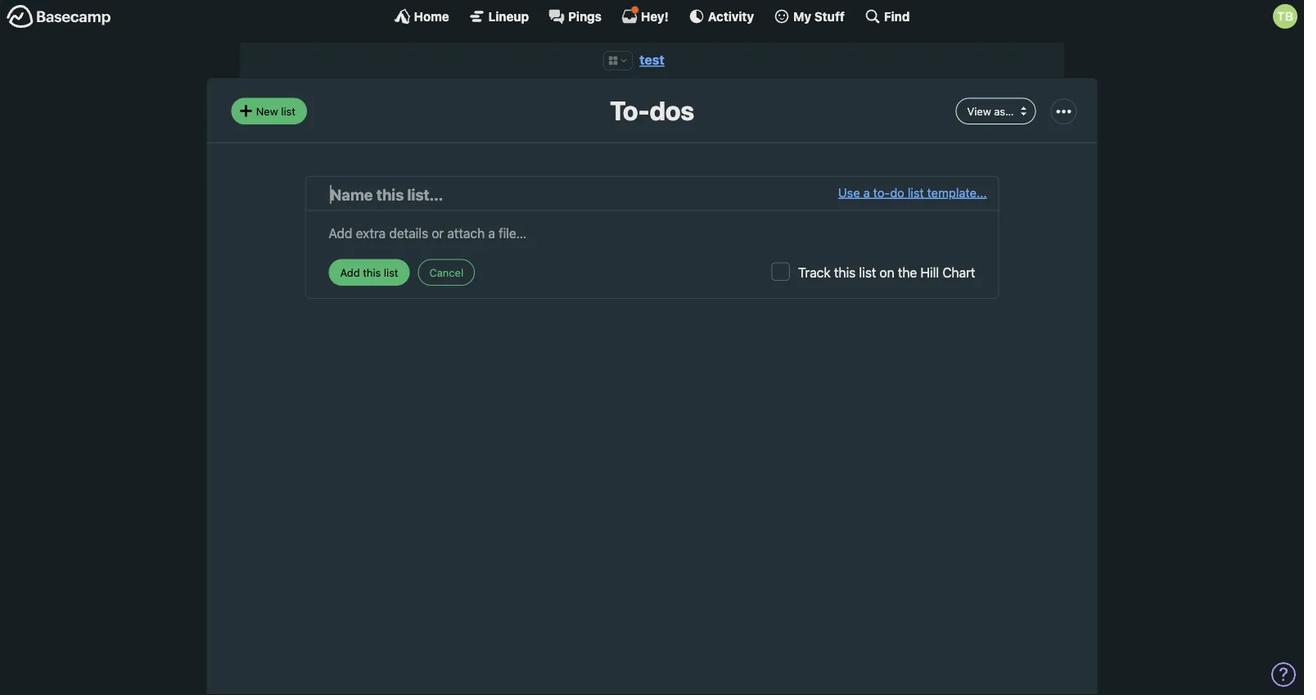 Task type: locate. For each thing, give the bounding box(es) containing it.
list right do
[[908, 185, 924, 199]]

to-
[[873, 185, 890, 199]]

0 horizontal spatial list
[[281, 105, 295, 117]]

my
[[793, 9, 811, 23]]

new list link
[[231, 98, 307, 124]]

0 vertical spatial list
[[281, 105, 295, 117]]

hey!
[[641, 9, 669, 23]]

track
[[798, 264, 831, 280]]

lineup
[[489, 9, 529, 23]]

cancel button
[[418, 259, 475, 286]]

home
[[414, 9, 449, 23]]

1 horizontal spatial list
[[859, 264, 876, 280]]

view as…
[[967, 105, 1014, 117]]

None text field
[[329, 219, 975, 243]]

lineup link
[[469, 8, 529, 25]]

1 vertical spatial list
[[908, 185, 924, 199]]

list left on
[[859, 264, 876, 280]]

2 vertical spatial list
[[859, 264, 876, 280]]

do
[[890, 185, 905, 199]]

test link
[[640, 52, 665, 68]]

view as… button
[[956, 98, 1036, 124]]

main element
[[0, 0, 1304, 32]]

None submit
[[329, 259, 410, 286]]

template...
[[927, 185, 987, 199]]

list right new
[[281, 105, 295, 117]]

on
[[880, 264, 895, 280]]

test
[[640, 52, 665, 68]]

2 horizontal spatial list
[[908, 185, 924, 199]]

find
[[884, 9, 910, 23]]

list
[[281, 105, 295, 117], [908, 185, 924, 199], [859, 264, 876, 280]]

hill chart
[[921, 264, 975, 280]]

activity link
[[688, 8, 754, 25]]

dos
[[650, 94, 694, 126]]



Task type: vqa. For each thing, say whether or not it's contained in the screenshot.
A
yes



Task type: describe. For each thing, give the bounding box(es) containing it.
hey! button
[[621, 6, 669, 25]]

activity
[[708, 9, 754, 23]]

list inside 'link'
[[908, 185, 924, 199]]

Name this list… text field
[[330, 183, 838, 206]]

tim burton image
[[1273, 4, 1298, 29]]

home link
[[394, 8, 449, 25]]

find button
[[864, 8, 910, 25]]

use
[[838, 185, 860, 199]]

pings
[[568, 9, 602, 23]]

switch accounts image
[[7, 4, 111, 29]]

view
[[967, 105, 991, 117]]

use a to-do list template... link
[[838, 183, 987, 206]]

the
[[898, 264, 917, 280]]

to-dos
[[610, 94, 694, 126]]

my stuff
[[793, 9, 845, 23]]

cancel
[[429, 266, 463, 278]]

new list
[[256, 105, 295, 117]]

pings button
[[549, 8, 602, 25]]

as…
[[994, 105, 1014, 117]]

new
[[256, 105, 278, 117]]

my stuff button
[[774, 8, 845, 25]]

use a to-do list template...
[[838, 185, 987, 199]]

this
[[834, 264, 856, 280]]

to-
[[610, 94, 650, 126]]

a
[[863, 185, 870, 199]]

track this list on the hill chart
[[798, 264, 975, 280]]

stuff
[[814, 9, 845, 23]]



